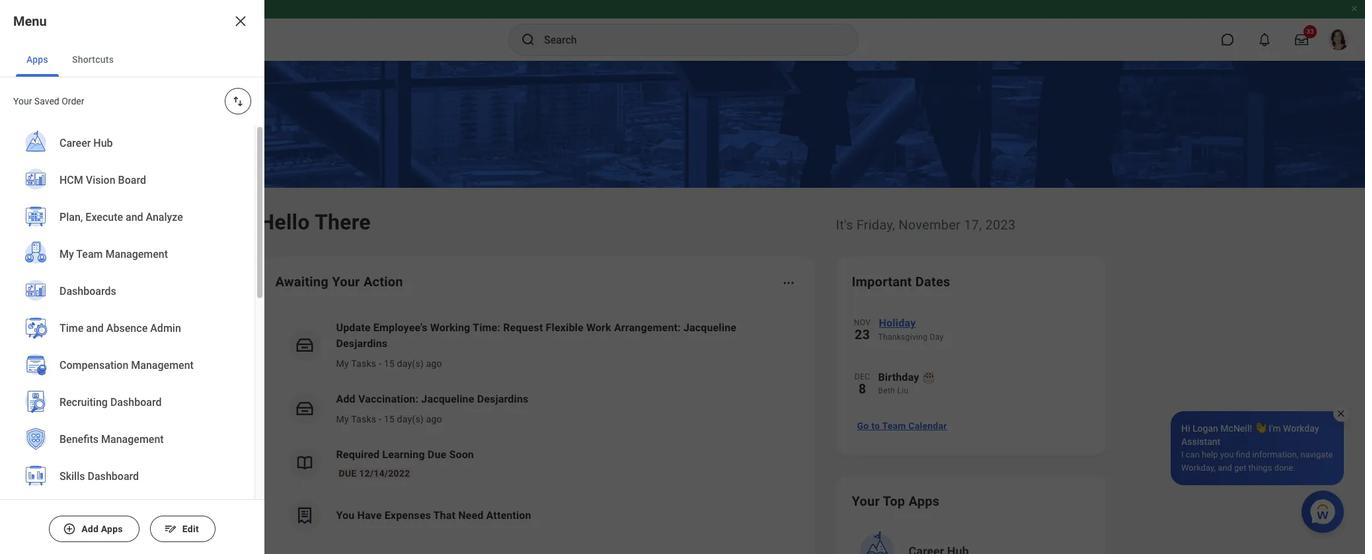Task type: vqa. For each thing, say whether or not it's contained in the screenshot.
you have expenses that need attention button
yes



Task type: describe. For each thing, give the bounding box(es) containing it.
required learning due soon
[[336, 448, 474, 461]]

request
[[503, 321, 543, 334]]

edit button
[[150, 516, 215, 542]]

you have expenses that need attention
[[336, 509, 531, 522]]

close environment banner image
[[1351, 5, 1359, 13]]

1 horizontal spatial desjardins
[[477, 393, 529, 405]]

2023
[[986, 217, 1016, 233]]

mcneil!
[[1221, 423, 1253, 434]]

12/14/2022
[[359, 468, 410, 479]]

hi
[[1182, 423, 1191, 434]]

add vaccination: jacqueline desjardins
[[336, 393, 529, 405]]

can
[[1186, 450, 1200, 460]]

to
[[872, 421, 880, 431]]

day
[[930, 333, 944, 342]]

hello there
[[260, 210, 371, 235]]

team inside list
[[76, 248, 103, 261]]

your for your saved order
[[13, 96, 32, 106]]

awaiting your action list
[[275, 309, 799, 542]]

it's friday, november 17, 2023
[[836, 217, 1016, 233]]

add apps
[[81, 524, 123, 534]]

add for add apps
[[81, 524, 99, 534]]

saved
[[34, 96, 59, 106]]

things
[[1249, 463, 1273, 473]]

hi logan mcneil! 👋 i'm workday assistant i can help you find information, navigate workday, and get things done.
[[1182, 423, 1334, 473]]

and inside time and absence admin link
[[86, 322, 104, 335]]

1 vertical spatial due
[[339, 468, 357, 479]]

benefits management
[[60, 433, 164, 446]]

ago for second inbox 'icon' from the bottom of the awaiting your action list
[[426, 358, 442, 369]]

17,
[[964, 217, 982, 233]]

career hub
[[60, 137, 113, 150]]

vision
[[86, 174, 115, 187]]

- for second inbox 'icon' from the bottom of the awaiting your action list
[[379, 358, 382, 369]]

thanksgiving
[[879, 333, 928, 342]]

expenses
[[385, 509, 431, 522]]

logan
[[1193, 423, 1219, 434]]

0 vertical spatial management
[[105, 248, 168, 261]]

friday,
[[857, 217, 896, 233]]

workday
[[1284, 423, 1320, 434]]

recruiting dashboard link
[[16, 384, 239, 423]]

analyze
[[146, 211, 183, 224]]

you have expenses that need attention button
[[275, 489, 799, 542]]

arrangement:
[[614, 321, 681, 334]]

go
[[857, 421, 869, 431]]

dashboard expenses image
[[295, 506, 314, 526]]

23
[[855, 327, 870, 343]]

1 vertical spatial jacqueline
[[421, 393, 474, 405]]

go to team calendar
[[857, 421, 947, 431]]

holiday thanksgiving day
[[879, 317, 944, 342]]

nov
[[854, 318, 871, 327]]

benefits management link
[[16, 421, 239, 460]]

hcm
[[60, 174, 83, 187]]

nov 23
[[854, 318, 871, 343]]

global navigation dialog
[[0, 0, 265, 554]]

career
[[60, 137, 91, 150]]

dec
[[855, 372, 870, 382]]

recruiting dashboard
[[60, 396, 162, 409]]

list inside "global navigation" dialog
[[0, 125, 255, 554]]

1 horizontal spatial due
[[428, 448, 447, 461]]

execute
[[86, 211, 123, 224]]

hcm vision board link
[[16, 162, 239, 200]]

apps button
[[16, 42, 59, 77]]

liu
[[898, 386, 909, 395]]

workday,
[[1182, 463, 1216, 473]]

admin
[[150, 322, 181, 335]]

0 horizontal spatial x image
[[233, 13, 249, 29]]

holiday button
[[879, 315, 1090, 332]]

apps inside 'button'
[[26, 54, 48, 65]]

important
[[852, 274, 912, 290]]

dashboard for recruiting dashboard
[[110, 396, 162, 409]]

awaiting
[[275, 274, 329, 290]]

1 vertical spatial your
[[332, 274, 360, 290]]

information,
[[1253, 450, 1299, 460]]

update employee's working time: request flexible work arrangement: jacqueline desjardins
[[336, 321, 737, 350]]

recruiting
[[60, 396, 108, 409]]

working
[[430, 321, 470, 334]]

sort image
[[231, 95, 245, 108]]

day(s) for second inbox 'icon' from the top of the awaiting your action list
[[397, 414, 424, 425]]

navigate
[[1301, 450, 1334, 460]]

time
[[60, 322, 84, 335]]

your top apps
[[852, 493, 940, 509]]

compensation management
[[60, 359, 194, 372]]

need
[[458, 509, 484, 522]]

i'm
[[1269, 423, 1281, 434]]

hello there main content
[[0, 61, 1366, 554]]

my tasks - 15 day(s) ago for second inbox 'icon' from the bottom of the awaiting your action list
[[336, 358, 442, 369]]

desjardins inside "update employee's working time: request flexible work arrangement: jacqueline desjardins"
[[336, 337, 388, 350]]



Task type: locate. For each thing, give the bounding box(es) containing it.
dashboard inside skills dashboard link
[[88, 470, 139, 483]]

2 ago from the top
[[426, 414, 442, 425]]

my team management
[[60, 248, 168, 261]]

- down vaccination:
[[379, 414, 382, 425]]

team inside button
[[882, 421, 906, 431]]

- up vaccination:
[[379, 358, 382, 369]]

jacqueline right 'arrangement:'
[[684, 321, 737, 334]]

0 vertical spatial due
[[428, 448, 447, 461]]

birthday 🎂 beth liu
[[879, 371, 936, 395]]

1 vertical spatial team
[[882, 421, 906, 431]]

1 horizontal spatial your
[[332, 274, 360, 290]]

and right time
[[86, 322, 104, 335]]

2 vertical spatial apps
[[101, 524, 123, 534]]

plan, execute and analyze
[[60, 211, 183, 224]]

ago up the add vaccination: jacqueline desjardins
[[426, 358, 442, 369]]

team up dashboards
[[76, 248, 103, 261]]

1 vertical spatial apps
[[909, 493, 940, 509]]

menu
[[13, 13, 47, 29]]

my tasks - 15 day(s) ago
[[336, 358, 442, 369], [336, 414, 442, 425]]

plan,
[[60, 211, 83, 224]]

my up required
[[336, 414, 349, 425]]

management down recruiting dashboard link
[[101, 433, 164, 446]]

add right plus circle icon at the left bottom of page
[[81, 524, 99, 534]]

tasks for second inbox 'icon' from the top of the awaiting your action list
[[351, 414, 376, 425]]

ago down the add vaccination: jacqueline desjardins
[[426, 414, 442, 425]]

1 vertical spatial 15
[[384, 414, 395, 425]]

dashboards link
[[16, 273, 239, 311]]

plus circle image
[[63, 522, 76, 536]]

jacqueline inside "update employee's working time: request flexible work arrangement: jacqueline desjardins"
[[684, 321, 737, 334]]

your left action
[[332, 274, 360, 290]]

0 horizontal spatial apps
[[26, 54, 48, 65]]

search image
[[520, 32, 536, 48]]

1 my tasks - 15 day(s) ago from the top
[[336, 358, 442, 369]]

0 horizontal spatial team
[[76, 248, 103, 261]]

x image
[[233, 13, 249, 29], [1337, 409, 1346, 419]]

0 vertical spatial -
[[379, 358, 382, 369]]

tasks
[[351, 358, 376, 369], [351, 414, 376, 425]]

birthday
[[879, 371, 919, 384]]

dashboard for skills dashboard
[[88, 470, 139, 483]]

career hub link
[[16, 125, 239, 163]]

0 vertical spatial apps
[[26, 54, 48, 65]]

my tasks - 15 day(s) ago up vaccination:
[[336, 358, 442, 369]]

jacqueline
[[684, 321, 737, 334], [421, 393, 474, 405]]

plan, execute and analyze link
[[16, 199, 239, 237]]

0 vertical spatial my tasks - 15 day(s) ago
[[336, 358, 442, 369]]

soon
[[449, 448, 474, 461]]

list
[[0, 125, 255, 554]]

management
[[105, 248, 168, 261], [131, 359, 194, 372], [101, 433, 164, 446]]

1 vertical spatial my
[[336, 358, 349, 369]]

day(s) down the add vaccination: jacqueline desjardins
[[397, 414, 424, 425]]

apps right plus circle icon at the left bottom of page
[[101, 524, 123, 534]]

and left analyze
[[126, 211, 143, 224]]

inbox image up book open image
[[295, 399, 314, 419]]

1 15 from the top
[[384, 358, 395, 369]]

compensation management link
[[16, 347, 239, 386]]

1 vertical spatial tasks
[[351, 414, 376, 425]]

due left the soon
[[428, 448, 447, 461]]

1 vertical spatial inbox image
[[295, 399, 314, 419]]

help
[[1202, 450, 1219, 460]]

apps inside button
[[101, 524, 123, 534]]

learning
[[382, 448, 425, 461]]

0 vertical spatial 15
[[384, 358, 395, 369]]

add apps button
[[49, 516, 139, 542]]

i
[[1182, 450, 1184, 460]]

hello
[[260, 210, 310, 235]]

1 tasks from the top
[[351, 358, 376, 369]]

text edit image
[[164, 522, 177, 536]]

profile logan mcneil element
[[1321, 25, 1358, 54]]

dashboard down benefits management
[[88, 470, 139, 483]]

0 vertical spatial day(s)
[[397, 358, 424, 369]]

ago for second inbox 'icon' from the top of the awaiting your action list
[[426, 414, 442, 425]]

management down admin
[[131, 359, 194, 372]]

important dates
[[852, 274, 951, 290]]

management for compensation management
[[131, 359, 194, 372]]

there
[[315, 210, 371, 235]]

order
[[62, 96, 84, 106]]

my inside "global navigation" dialog
[[60, 248, 74, 261]]

2 - from the top
[[379, 414, 382, 425]]

1 horizontal spatial team
[[882, 421, 906, 431]]

15 for second inbox 'icon' from the bottom of the awaiting your action list
[[384, 358, 395, 369]]

tasks down vaccination:
[[351, 414, 376, 425]]

your
[[13, 96, 32, 106], [332, 274, 360, 290], [852, 493, 880, 509]]

hub
[[93, 137, 113, 150]]

done.
[[1275, 463, 1296, 473]]

1 vertical spatial -
[[379, 414, 382, 425]]

required
[[336, 448, 380, 461]]

book open image
[[295, 453, 314, 473]]

1 horizontal spatial x image
[[1337, 409, 1346, 419]]

1 day(s) from the top
[[397, 358, 424, 369]]

holiday
[[879, 317, 916, 329]]

time and absence admin link
[[16, 310, 239, 349]]

- for second inbox 'icon' from the top of the awaiting your action list
[[379, 414, 382, 425]]

1 vertical spatial desjardins
[[477, 393, 529, 405]]

1 vertical spatial management
[[131, 359, 194, 372]]

0 vertical spatial x image
[[233, 13, 249, 29]]

day(s) down employee's
[[397, 358, 424, 369]]

employee's
[[374, 321, 428, 334]]

attention
[[486, 509, 531, 522]]

my tasks - 15 day(s) ago down vaccination:
[[336, 414, 442, 425]]

apps inside hello there 'main content'
[[909, 493, 940, 509]]

absence
[[106, 322, 148, 335]]

board
[[118, 174, 146, 187]]

you
[[336, 509, 355, 522]]

day(s) for second inbox 'icon' from the bottom of the awaiting your action list
[[397, 358, 424, 369]]

add inside awaiting your action list
[[336, 393, 356, 405]]

2 vertical spatial management
[[101, 433, 164, 446]]

0 horizontal spatial and
[[86, 322, 104, 335]]

0 vertical spatial my
[[60, 248, 74, 261]]

dec 8
[[855, 372, 870, 397]]

add
[[336, 393, 356, 405], [81, 524, 99, 534]]

inbox image down the awaiting
[[295, 335, 314, 355]]

go to team calendar button
[[852, 413, 953, 439]]

inbox image
[[295, 335, 314, 355], [295, 399, 314, 419]]

november
[[899, 217, 961, 233]]

0 vertical spatial and
[[126, 211, 143, 224]]

0 vertical spatial tasks
[[351, 358, 376, 369]]

2 day(s) from the top
[[397, 414, 424, 425]]

apps down menu
[[26, 54, 48, 65]]

due down required
[[339, 468, 357, 479]]

your inside "global navigation" dialog
[[13, 96, 32, 106]]

management for benefits management
[[101, 433, 164, 446]]

add inside add apps button
[[81, 524, 99, 534]]

0 vertical spatial your
[[13, 96, 32, 106]]

1 vertical spatial dashboard
[[88, 470, 139, 483]]

2 vertical spatial your
[[852, 493, 880, 509]]

tasks for second inbox 'icon' from the bottom of the awaiting your action list
[[351, 358, 376, 369]]

and inside plan, execute and analyze link
[[126, 211, 143, 224]]

0 vertical spatial desjardins
[[336, 337, 388, 350]]

tasks down update
[[351, 358, 376, 369]]

1 horizontal spatial and
[[126, 211, 143, 224]]

-
[[379, 358, 382, 369], [379, 414, 382, 425]]

due
[[428, 448, 447, 461], [339, 468, 357, 479]]

hcm vision board
[[60, 174, 146, 187]]

add for add vaccination: jacqueline desjardins
[[336, 393, 356, 405]]

list containing career hub
[[0, 125, 255, 554]]

1 vertical spatial my tasks - 15 day(s) ago
[[336, 414, 442, 425]]

0 horizontal spatial due
[[339, 468, 357, 479]]

have
[[357, 509, 382, 522]]

and inside hi logan mcneil! 👋 i'm workday assistant i can help you find information, navigate workday, and get things done.
[[1218, 463, 1233, 473]]

tab list
[[0, 42, 265, 77]]

important dates element
[[852, 307, 1090, 410]]

shortcuts button
[[61, 42, 124, 77]]

shortcuts
[[72, 54, 114, 65]]

top
[[883, 493, 906, 509]]

15 up vaccination:
[[384, 358, 395, 369]]

0 horizontal spatial your
[[13, 96, 32, 106]]

update
[[336, 321, 371, 334]]

1 horizontal spatial add
[[336, 393, 356, 405]]

🎂
[[922, 371, 936, 384]]

1 inbox image from the top
[[295, 335, 314, 355]]

2 tasks from the top
[[351, 414, 376, 425]]

due 12/14/2022
[[339, 468, 410, 479]]

1 vertical spatial day(s)
[[397, 414, 424, 425]]

team
[[76, 248, 103, 261], [882, 421, 906, 431]]

1 vertical spatial and
[[86, 322, 104, 335]]

and down 'you'
[[1218, 463, 1233, 473]]

jacqueline up the soon
[[421, 393, 474, 405]]

0 horizontal spatial add
[[81, 524, 99, 534]]

0 vertical spatial inbox image
[[295, 335, 314, 355]]

beth
[[879, 386, 896, 395]]

2 horizontal spatial apps
[[909, 493, 940, 509]]

15 for second inbox 'icon' from the top of the awaiting your action list
[[384, 414, 395, 425]]

1 horizontal spatial apps
[[101, 524, 123, 534]]

tab list containing apps
[[0, 42, 265, 77]]

dashboard
[[110, 396, 162, 409], [88, 470, 139, 483]]

dashboard down compensation management link
[[110, 396, 162, 409]]

edit
[[182, 524, 199, 534]]

2 vertical spatial my
[[336, 414, 349, 425]]

team right to
[[882, 421, 906, 431]]

my down plan,
[[60, 248, 74, 261]]

apps right top
[[909, 493, 940, 509]]

my
[[60, 248, 74, 261], [336, 358, 349, 369], [336, 414, 349, 425]]

banner
[[0, 0, 1366, 61]]

1 horizontal spatial jacqueline
[[684, 321, 737, 334]]

1 vertical spatial add
[[81, 524, 99, 534]]

management down plan, execute and analyze link in the left top of the page
[[105, 248, 168, 261]]

2 horizontal spatial and
[[1218, 463, 1233, 473]]

awaiting your action
[[275, 274, 403, 290]]

0 vertical spatial ago
[[426, 358, 442, 369]]

👋
[[1255, 423, 1267, 434]]

1 vertical spatial ago
[[426, 414, 442, 425]]

dates
[[916, 274, 951, 290]]

learning admin image
[[22, 497, 60, 531]]

0 vertical spatial add
[[336, 393, 356, 405]]

my down update
[[336, 358, 349, 369]]

15 down vaccination:
[[384, 414, 395, 425]]

2 inbox image from the top
[[295, 399, 314, 419]]

add left vaccination:
[[336, 393, 356, 405]]

your left saved
[[13, 96, 32, 106]]

inbox large image
[[1296, 33, 1309, 46]]

and
[[126, 211, 143, 224], [86, 322, 104, 335], [1218, 463, 1233, 473]]

8
[[859, 381, 867, 397]]

my team management link
[[16, 236, 239, 274]]

work
[[587, 321, 612, 334]]

2 my tasks - 15 day(s) ago from the top
[[336, 414, 442, 425]]

0 horizontal spatial desjardins
[[336, 337, 388, 350]]

action
[[364, 274, 403, 290]]

skills dashboard link
[[16, 458, 239, 497]]

flexible
[[546, 321, 584, 334]]

dashboard inside recruiting dashboard link
[[110, 396, 162, 409]]

find
[[1236, 450, 1251, 460]]

0 vertical spatial jacqueline
[[684, 321, 737, 334]]

your left top
[[852, 493, 880, 509]]

notifications large image
[[1258, 33, 1272, 46]]

your for your top apps
[[852, 493, 880, 509]]

benefits
[[60, 433, 99, 446]]

time:
[[473, 321, 501, 334]]

it's
[[836, 217, 853, 233]]

my tasks - 15 day(s) ago for second inbox 'icon' from the top of the awaiting your action list
[[336, 414, 442, 425]]

0 vertical spatial dashboard
[[110, 396, 162, 409]]

2 horizontal spatial your
[[852, 493, 880, 509]]

1 vertical spatial x image
[[1337, 409, 1346, 419]]

2 15 from the top
[[384, 414, 395, 425]]

0 vertical spatial team
[[76, 248, 103, 261]]

you
[[1221, 450, 1234, 460]]

2 vertical spatial and
[[1218, 463, 1233, 473]]

vaccination:
[[358, 393, 419, 405]]

calendar
[[909, 421, 947, 431]]

1 - from the top
[[379, 358, 382, 369]]

0 horizontal spatial jacqueline
[[421, 393, 474, 405]]

1 ago from the top
[[426, 358, 442, 369]]



